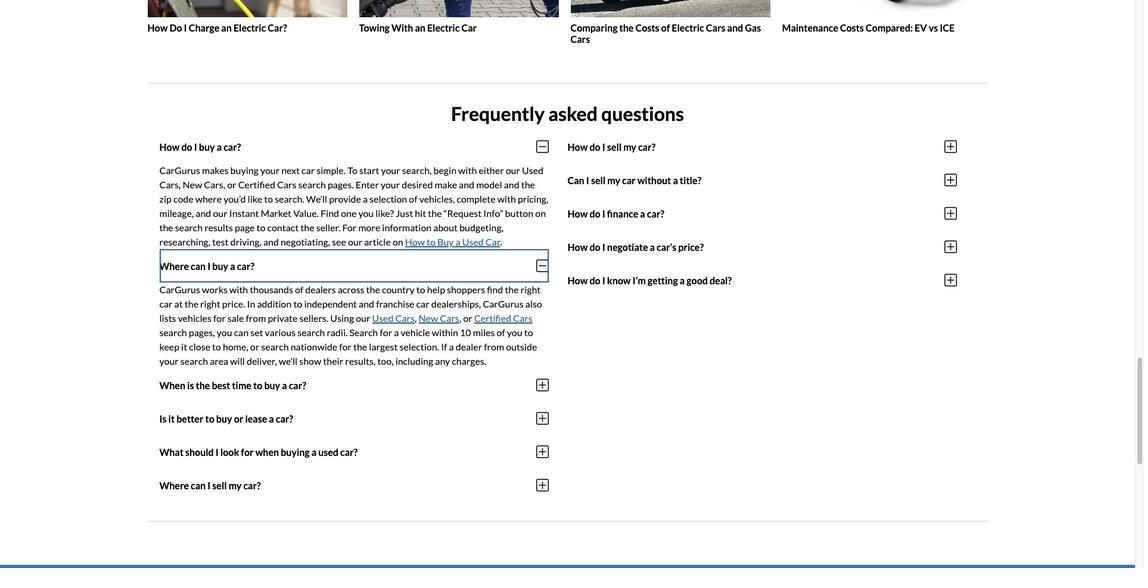 Task type: describe. For each thing, give the bounding box(es) containing it.
towing with an electric car
[[359, 22, 477, 33]]

including
[[396, 356, 434, 367]]

certified inside used cars , new cars , or certified cars search pages, you can set various search radii. search for a vehicle within 10 miles of you to keep it close to home, or search nationwide for the largest selection. if a dealer from outside your search area will deliver, we'll show their results, too, including any charges.
[[474, 313, 512, 324]]

can
[[568, 175, 585, 186]]

country
[[382, 284, 415, 295]]

selection.
[[400, 341, 439, 353]]

desired
[[402, 179, 433, 190]]

or up the 10
[[463, 313, 473, 324]]

search up the keep
[[159, 327, 187, 338]]

maintenance costs compared: ev vs ice image
[[783, 0, 982, 17]]

our up results
[[213, 208, 228, 219]]

make
[[435, 179, 457, 190]]

how to buy a used car .
[[405, 236, 502, 248]]

car inside towing with an electric car link
[[462, 22, 477, 33]]

2 electric from the left
[[427, 22, 460, 33]]

is
[[187, 380, 194, 391]]

to left buy
[[427, 236, 436, 248]]

we'll
[[279, 356, 298, 367]]

thousands
[[250, 284, 293, 295]]

your left next
[[260, 165, 280, 176]]

and down contact
[[263, 236, 279, 248]]

what should i look for when buying a used car?
[[159, 446, 358, 458]]

used
[[318, 446, 339, 458]]

for up 'largest'
[[380, 327, 392, 338]]

with inside the cargurus works with thousands of dealers across the country to help shoppers find the right car at the right price. in addition to independent and franchise car dealerships, cargurus also lists vehicles for sale from private sellers. using our
[[230, 284, 248, 295]]

without
[[638, 175, 672, 186]]

next
[[282, 165, 300, 176]]

cargurus for at
[[159, 284, 200, 295]]

1 vertical spatial with
[[498, 193, 516, 205]]

to right time
[[253, 380, 263, 391]]

our right either
[[506, 165, 520, 176]]

plus square image
[[536, 412, 549, 426]]

to
[[348, 165, 358, 176]]

how for how do i buy a car?
[[159, 141, 180, 153]]

charge
[[189, 22, 220, 33]]

how do i negotiate a car's price?
[[568, 241, 704, 253]]

car? down we'll
[[289, 380, 306, 391]]

1 electric from the left
[[234, 22, 266, 33]]

i for how do i buy a car?
[[194, 141, 197, 153]]

car? right lease
[[276, 413, 293, 424]]

cars down franchise
[[396, 313, 415, 324]]

a left the good
[[680, 275, 685, 286]]

of inside cargurus makes buying your next car simple. to start your search, begin with either our used cars, new cars, or certified cars search pages. enter your desired make and model and the zip code where you'd like to search. we'll provide a selection of vehicles, complete with pricing, mileage, and our instant market value. find one you like? just hit the "request info" button on the search results page to contact the seller. for more information about budgeting, researching, test driving, and negotiating, see our article on
[[409, 193, 418, 205]]

or inside cargurus makes buying your next car simple. to start your search, begin with either our used cars, new cars, or certified cars search pages. enter your desired make and model and the zip code where you'd like to search. we'll provide a selection of vehicles, complete with pricing, mileage, and our instant market value. find one you like? just hit the "request info" button on the search results page to contact the seller. for more information about budgeting, researching, test driving, and negotiating, see our article on
[[227, 179, 236, 190]]

how do i finance a car?
[[568, 208, 665, 219]]

search.
[[275, 193, 305, 205]]

of inside comparing the costs of electric cars and gas cars
[[662, 22, 670, 33]]

how do i negotiate a car's price? button
[[568, 230, 957, 264]]

works
[[202, 284, 228, 295]]

how do i charge an electric car?
[[148, 22, 287, 33]]

a left the title?
[[673, 175, 678, 186]]

2 cars, from the left
[[204, 179, 225, 190]]

where can i buy a car? button
[[159, 249, 549, 283]]

search up we'll
[[298, 179, 326, 190]]

zip
[[159, 193, 172, 205]]

makes
[[202, 165, 229, 176]]

to right page
[[257, 222, 266, 233]]

your right start
[[381, 165, 400, 176]]

negotiating,
[[281, 236, 330, 248]]

certified inside cargurus makes buying your next car simple. to start your search, begin with either our used cars, new cars, or certified cars search pages. enter your desired make and model and the zip code where you'd like to search. we'll provide a selection of vehicles, complete with pricing, mileage, and our instant market value. find one you like? just hit the "request info" button on the search results page to contact the seller. for more information about budgeting, researching, test driving, and negotiating, see our article on
[[238, 179, 275, 190]]

how do i finance a car? button
[[568, 197, 957, 230]]

title?
[[680, 175, 702, 186]]

i for how do i finance a car?
[[603, 208, 606, 219]]

i for what should i look for when buying a used car?
[[216, 446, 219, 458]]

provide
[[329, 193, 361, 205]]

minus square image
[[536, 140, 549, 154]]

a right if
[[449, 341, 454, 353]]

buy left lease
[[216, 413, 232, 424]]

or down set
[[250, 341, 259, 353]]

for inside what should i look for when buying a used car? "dropdown button"
[[241, 446, 254, 458]]

deliver,
[[247, 356, 277, 367]]

cars left the gas
[[706, 22, 726, 33]]

"request
[[444, 208, 482, 219]]

for
[[343, 222, 357, 233]]

seller.
[[316, 222, 341, 233]]

cars down comparing
[[571, 33, 590, 45]]

various
[[265, 327, 296, 338]]

the right find
[[505, 284, 519, 295]]

our inside the cargurus works with thousands of dealers across the country to help shoppers find the right car at the right price. in addition to independent and franchise car dealerships, cargurus also lists vehicles for sale from private sellers. using our
[[356, 313, 370, 324]]

results
[[205, 222, 233, 233]]

1 horizontal spatial with
[[459, 165, 477, 176]]

pages.
[[328, 179, 354, 190]]

to right like
[[264, 193, 273, 205]]

search down close
[[181, 356, 208, 367]]

new inside cargurus makes buying your next car simple. to start your search, begin with either our used cars, new cars, or certified cars search pages. enter your desired make and model and the zip code where you'd like to search. we'll provide a selection of vehicles, complete with pricing, mileage, and our instant market value. find one you like? just hit the "request info" button on the search results page to contact the seller. for more information about budgeting, researching, test driving, and negotiating, see our article on
[[183, 179, 202, 190]]

lists
[[159, 313, 176, 324]]

buying inside cargurus makes buying your next car simple. to start your search, begin with either our used cars, new cars, or certified cars search pages. enter your desired make and model and the zip code where you'd like to search. we'll provide a selection of vehicles, complete with pricing, mileage, and our instant market value. find one you like? just hit the "request info" button on the search results page to contact the seller. for more information about budgeting, researching, test driving, and negotiating, see our article on
[[230, 165, 259, 176]]

contact
[[267, 222, 299, 233]]

a inside cargurus makes buying your next car simple. to start your search, begin with either our used cars, new cars, or certified cars search pages. enter your desired make and model and the zip code where you'd like to search. we'll provide a selection of vehicles, complete with pricing, mileage, and our instant market value. find one you like? just hit the "request info" button on the search results page to contact the seller. for more information about budgeting, researching, test driving, and negotiating, see our article on
[[363, 193, 368, 205]]

vehicles
[[178, 313, 212, 324]]

a right buy
[[456, 236, 461, 248]]

frequently asked questions
[[451, 102, 684, 125]]

the right across
[[366, 284, 380, 295]]

find
[[321, 208, 339, 219]]

see
[[332, 236, 346, 248]]

towing with an electric car link
[[359, 0, 559, 33]]

to up private
[[294, 298, 302, 310]]

a right lease
[[269, 413, 274, 424]]

car? up makes
[[224, 141, 241, 153]]

close
[[189, 341, 210, 353]]

car left at
[[159, 298, 173, 310]]

too,
[[378, 356, 394, 367]]

it inside dropdown button
[[168, 413, 175, 424]]

to right better
[[205, 413, 214, 424]]

you'd
[[224, 193, 246, 205]]

compared:
[[866, 22, 913, 33]]

car? inside "dropdown button"
[[340, 446, 358, 458]]

car?
[[268, 22, 287, 33]]

0 horizontal spatial right
[[200, 298, 220, 310]]

for down radii.
[[339, 341, 352, 353]]

find
[[487, 284, 503, 295]]

comparing the costs of electric cars and gas cars link
[[571, 0, 771, 45]]

buy down the deliver,
[[264, 380, 280, 391]]

minus square image
[[536, 259, 549, 273]]

buy up makes
[[199, 141, 215, 153]]

and right model
[[504, 179, 520, 190]]

.
[[500, 236, 502, 248]]

2 costs from the left
[[841, 22, 864, 33]]

how do i sell my car?
[[568, 141, 656, 153]]

their
[[323, 356, 343, 367]]

car? inside dropdown button
[[639, 141, 656, 153]]

search up nationwide
[[298, 327, 325, 338]]

where for where can i sell my car?
[[159, 480, 189, 491]]

search up researching,
[[175, 222, 203, 233]]

negotiate
[[607, 241, 648, 253]]

car inside dropdown button
[[622, 175, 636, 186]]

when
[[256, 446, 279, 458]]

car inside cargurus makes buying your next car simple. to start your search, begin with either our used cars, new cars, or certified cars search pages. enter your desired make and model and the zip code where you'd like to search. we'll provide a selection of vehicles, complete with pricing, mileage, and our instant market value. find one you like? just hit the "request info" button on the search results page to contact the seller. for more information about budgeting, researching, test driving, and negotiating, see our article on
[[302, 165, 315, 176]]

you inside cargurus makes buying your next car simple. to start your search, begin with either our used cars, new cars, or certified cars search pages. enter your desired make and model and the zip code where you'd like to search. we'll provide a selection of vehicles, complete with pricing, mileage, and our instant market value. find one you like? just hit the "request info" button on the search results page to contact the seller. for more information about budgeting, researching, test driving, and negotiating, see our article on
[[359, 208, 374, 219]]

researching,
[[159, 236, 211, 248]]

one
[[341, 208, 357, 219]]

the right at
[[185, 298, 199, 310]]

a down used cars 'link'
[[394, 327, 399, 338]]

0 horizontal spatial on
[[393, 236, 403, 248]]

car's
[[657, 241, 677, 253]]

comparing the costs of electric cars and gas cars image
[[571, 0, 771, 17]]

value.
[[293, 208, 319, 219]]

where for where can i buy a car?
[[159, 260, 189, 272]]

your inside used cars , new cars , or certified cars search pages, you can set various search radii. search for a vehicle within 10 miles of you to keep it close to home, or search nationwide for the largest selection. if a dealer from outside your search area will deliver, we'll show their results, too, including any charges.
[[159, 356, 179, 367]]

sell for where can i sell my car?
[[212, 480, 227, 491]]

set
[[251, 327, 263, 338]]

and inside the cargurus works with thousands of dealers across the country to help shoppers find the right car at the right price. in addition to independent and franchise car dealerships, cargurus also lists vehicles for sale from private sellers. using our
[[359, 298, 374, 310]]

button
[[505, 208, 534, 219]]

is it better to buy or lease a car?
[[159, 413, 293, 424]]

cars down also
[[513, 313, 533, 324]]

is it better to buy or lease a car? button
[[159, 402, 549, 435]]

how for how do i know i'm getting a good deal?
[[568, 275, 588, 286]]

selection
[[370, 193, 407, 205]]

your up selection
[[381, 179, 400, 190]]

used cars link
[[372, 313, 415, 324]]

car? down what should i look for when buying a used car?
[[244, 480, 261, 491]]

how to buy a used car link
[[405, 236, 500, 248]]

should
[[185, 446, 214, 458]]

just
[[396, 208, 413, 219]]

cars up within
[[440, 313, 460, 324]]

info"
[[484, 208, 504, 219]]

within
[[432, 327, 458, 338]]

i'm
[[633, 275, 646, 286]]

when is the best time to buy a car?
[[159, 380, 306, 391]]

1 horizontal spatial on
[[536, 208, 546, 219]]

shoppers
[[447, 284, 485, 295]]

car? right finance
[[647, 208, 665, 219]]

about
[[434, 222, 458, 233]]



Task type: vqa. For each thing, say whether or not it's contained in the screenshot.
previous
no



Task type: locate. For each thing, give the bounding box(es) containing it.
1 horizontal spatial electric
[[427, 22, 460, 33]]

0 vertical spatial where
[[159, 260, 189, 272]]

information
[[382, 222, 432, 233]]

0 horizontal spatial ,
[[415, 313, 417, 324]]

1 vertical spatial car
[[486, 236, 500, 248]]

2 horizontal spatial you
[[507, 327, 523, 338]]

0 horizontal spatial it
[[168, 413, 175, 424]]

with
[[392, 22, 413, 33]]

you up outside
[[507, 327, 523, 338]]

plus square image for how do i finance a car?
[[945, 206, 957, 221]]

sell
[[607, 141, 622, 153], [591, 175, 606, 186], [212, 480, 227, 491]]

car down towing with an electric car image
[[462, 22, 477, 33]]

0 horizontal spatial certified
[[238, 179, 275, 190]]

search
[[298, 179, 326, 190], [175, 222, 203, 233], [159, 327, 187, 338], [298, 327, 325, 338], [261, 341, 289, 353], [181, 356, 208, 367]]

0 vertical spatial with
[[459, 165, 477, 176]]

how do i buy a car?
[[159, 141, 241, 153]]

plus square image for how do i know i'm getting a good deal?
[[945, 273, 957, 288]]

the right is
[[196, 380, 210, 391]]

towing with an electric car image
[[359, 0, 559, 17]]

maintenance
[[783, 22, 839, 33]]

hit
[[415, 208, 426, 219]]

sell for how do i sell my car?
[[607, 141, 622, 153]]

1 horizontal spatial right
[[521, 284, 541, 295]]

test
[[212, 236, 229, 248]]

0 horizontal spatial an
[[221, 22, 232, 33]]

miles
[[473, 327, 495, 338]]

i inside where can i sell my car? dropdown button
[[208, 480, 211, 491]]

buy down test
[[212, 260, 228, 272]]

0 vertical spatial certified
[[238, 179, 275, 190]]

2 vertical spatial sell
[[212, 480, 227, 491]]

1 horizontal spatial you
[[359, 208, 374, 219]]

it inside used cars , new cars , or certified cars search pages, you can set various search radii. search for a vehicle within 10 miles of you to keep it close to home, or search nationwide for the largest selection. if a dealer from outside your search area will deliver, we'll show their results, too, including any charges.
[[181, 341, 187, 353]]

can inside used cars , new cars , or certified cars search pages, you can set various search radii. search for a vehicle within 10 miles of you to keep it close to home, or search nationwide for the largest selection. if a dealer from outside your search area will deliver, we'll show their results, too, including any charges.
[[234, 327, 249, 338]]

2 vertical spatial with
[[230, 284, 248, 295]]

of down certified cars "link"
[[497, 327, 505, 338]]

0 vertical spatial buying
[[230, 165, 259, 176]]

start
[[359, 165, 379, 176]]

in
[[247, 298, 255, 310]]

sell right can
[[591, 175, 606, 186]]

how do i charge an electric car? link
[[148, 0, 347, 33]]

can inside where can i buy a car? dropdown button
[[191, 260, 206, 272]]

i left the "negotiate" at the top right
[[603, 241, 606, 253]]

sell up can i sell my car without a title? at top
[[607, 141, 622, 153]]

2 vertical spatial can
[[191, 480, 206, 491]]

price.
[[222, 298, 245, 310]]

and left the gas
[[728, 22, 744, 33]]

0 vertical spatial used
[[522, 165, 544, 176]]

i inside how do i finance a car? dropdown button
[[603, 208, 606, 219]]

and
[[728, 22, 744, 33], [459, 179, 475, 190], [504, 179, 520, 190], [196, 208, 211, 219], [263, 236, 279, 248], [359, 298, 374, 310]]

the inside used cars , new cars , or certified cars search pages, you can set various search radii. search for a vehicle within 10 miles of you to keep it close to home, or search nationwide for the largest selection. if a dealer from outside your search area will deliver, we'll show their results, too, including any charges.
[[354, 341, 367, 353]]

across
[[338, 284, 365, 295]]

i up the works
[[208, 260, 211, 272]]

the up pricing,
[[522, 179, 535, 190]]

of inside used cars , new cars , or certified cars search pages, you can set various search radii. search for a vehicle within 10 miles of you to keep it close to home, or search nationwide for the largest selection. if a dealer from outside your search area will deliver, we'll show their results, too, including any charges.
[[497, 327, 505, 338]]

how for how do i charge an electric car?
[[148, 22, 168, 33]]

independent
[[304, 298, 357, 310]]

results,
[[345, 356, 376, 367]]

to left help
[[417, 284, 426, 295]]

i
[[184, 22, 187, 33], [194, 141, 197, 153], [603, 141, 606, 153], [587, 175, 590, 186], [603, 208, 606, 219], [603, 241, 606, 253], [208, 260, 211, 272], [603, 275, 606, 286], [216, 446, 219, 458], [208, 480, 211, 491]]

1 vertical spatial sell
[[591, 175, 606, 186]]

the down the mileage,
[[159, 222, 173, 233]]

2 vertical spatial my
[[229, 480, 242, 491]]

a right finance
[[641, 208, 646, 219]]

1 vertical spatial certified
[[474, 313, 512, 324]]

1 vertical spatial where
[[159, 480, 189, 491]]

1 horizontal spatial buying
[[281, 446, 310, 458]]

where down researching,
[[159, 260, 189, 272]]

do down asked
[[590, 141, 601, 153]]

0 vertical spatial from
[[246, 313, 266, 324]]

1 vertical spatial on
[[393, 236, 403, 248]]

2 vertical spatial cargurus
[[483, 298, 524, 310]]

deal?
[[710, 275, 732, 286]]

driving,
[[230, 236, 262, 248]]

model
[[476, 179, 502, 190]]

new
[[183, 179, 202, 190], [419, 313, 438, 324]]

right up also
[[521, 284, 541, 295]]

and up complete
[[459, 179, 475, 190]]

is
[[159, 413, 167, 424]]

2 vertical spatial used
[[372, 313, 394, 324]]

plus square image inside how do i sell my car? dropdown button
[[945, 140, 957, 154]]

1 horizontal spatial an
[[415, 22, 426, 33]]

0 vertical spatial right
[[521, 284, 541, 295]]

how do i charge an electric car? image
[[148, 0, 347, 17]]

addition
[[257, 298, 292, 310]]

can down researching,
[[191, 260, 206, 272]]

car left without
[[622, 175, 636, 186]]

1 horizontal spatial sell
[[591, 175, 606, 186]]

0 horizontal spatial car
[[462, 22, 477, 33]]

page
[[235, 222, 255, 233]]

1 vertical spatial my
[[608, 175, 621, 186]]

good
[[687, 275, 708, 286]]

can inside where can i sell my car? dropdown button
[[191, 480, 206, 491]]

car down help
[[416, 298, 430, 310]]

0 vertical spatial on
[[536, 208, 546, 219]]

new inside used cars , new cars , or certified cars search pages, you can set various search radii. search for a vehicle within 10 miles of you to keep it close to home, or search nationwide for the largest selection. if a dealer from outside your search area will deliver, we'll show their results, too, including any charges.
[[419, 313, 438, 324]]

car?
[[224, 141, 241, 153], [639, 141, 656, 153], [647, 208, 665, 219], [237, 260, 255, 272], [289, 380, 306, 391], [276, 413, 293, 424], [340, 446, 358, 458], [244, 480, 261, 491]]

cargurus works with thousands of dealers across the country to help shoppers find the right car at the right price. in addition to independent and franchise car dealerships, cargurus also lists vehicles for sale from private sellers. using our
[[159, 284, 542, 324]]

1 cars, from the left
[[159, 179, 181, 190]]

1 horizontal spatial certified
[[474, 313, 512, 324]]

nationwide
[[291, 341, 337, 353]]

charges.
[[452, 356, 487, 367]]

1 horizontal spatial it
[[181, 341, 187, 353]]

plus square image for how do i sell my car?
[[945, 140, 957, 154]]

market
[[261, 208, 292, 219]]

do
[[170, 22, 182, 33]]

i for how do i negotiate a car's price?
[[603, 241, 606, 253]]

my for where can i sell my car?
[[229, 480, 242, 491]]

i inside what should i look for when buying a used car? "dropdown button"
[[216, 446, 219, 458]]

0 vertical spatial car
[[462, 22, 477, 33]]

1 vertical spatial it
[[168, 413, 175, 424]]

0 horizontal spatial buying
[[230, 165, 259, 176]]

how inside dropdown button
[[568, 141, 588, 153]]

2 horizontal spatial used
[[522, 165, 544, 176]]

private
[[268, 313, 298, 324]]

how left the "negotiate" at the top right
[[568, 241, 588, 253]]

where can i sell my car?
[[159, 480, 261, 491]]

the
[[620, 22, 634, 33], [522, 179, 535, 190], [428, 208, 442, 219], [159, 222, 173, 233], [301, 222, 315, 233], [366, 284, 380, 295], [505, 284, 519, 295], [185, 298, 199, 310], [354, 341, 367, 353], [196, 380, 210, 391]]

i for where can i sell my car?
[[208, 480, 211, 491]]

my inside dropdown button
[[624, 141, 637, 153]]

i for how do i sell my car?
[[603, 141, 606, 153]]

cargurus up certified cars "link"
[[483, 298, 524, 310]]

on down pricing,
[[536, 208, 546, 219]]

i left finance
[[603, 208, 606, 219]]

for right look at the bottom left of the page
[[241, 446, 254, 458]]

my down look at the bottom left of the page
[[229, 480, 242, 491]]

show
[[299, 356, 322, 367]]

finance
[[607, 208, 639, 219]]

keep
[[159, 341, 179, 353]]

my up can i sell my car without a title? at top
[[624, 141, 637, 153]]

from down miles
[[484, 341, 504, 353]]

2 an from the left
[[415, 22, 426, 33]]

i inside how do i know i'm getting a good deal? dropdown button
[[603, 275, 606, 286]]

sellers.
[[300, 313, 329, 324]]

1 vertical spatial from
[[484, 341, 504, 353]]

electric
[[234, 22, 266, 33], [427, 22, 460, 33], [672, 22, 705, 33]]

where
[[159, 260, 189, 272], [159, 480, 189, 491]]

simple.
[[317, 165, 346, 176]]

to up area
[[212, 341, 221, 353]]

i left look at the bottom left of the page
[[216, 446, 219, 458]]

1 horizontal spatial new
[[419, 313, 438, 324]]

costs down comparing the costs of electric cars and gas cars image
[[636, 22, 660, 33]]

a down driving,
[[230, 260, 235, 272]]

plus square image inside can i sell my car without a title? dropdown button
[[945, 173, 957, 187]]

2 horizontal spatial electric
[[672, 22, 705, 33]]

i inside how do i sell my car? dropdown button
[[603, 141, 606, 153]]

1 vertical spatial right
[[200, 298, 220, 310]]

will
[[230, 356, 245, 367]]

1 vertical spatial buying
[[281, 446, 310, 458]]

certified up like
[[238, 179, 275, 190]]

best
[[212, 380, 230, 391]]

code
[[173, 193, 194, 205]]

look
[[221, 446, 239, 458]]

and inside comparing the costs of electric cars and gas cars
[[728, 22, 744, 33]]

used inside cargurus makes buying your next car simple. to start your search, begin with either our used cars, new cars, or certified cars search pages. enter your desired make and model and the zip code where you'd like to search. we'll provide a selection of vehicles, complete with pricing, mileage, and our instant market value. find one you like? just hit the "request info" button on the search results page to contact the seller. for more information about budgeting, researching, test driving, and negotiating, see our article on
[[522, 165, 544, 176]]

1 vertical spatial cargurus
[[159, 284, 200, 295]]

your
[[260, 165, 280, 176], [381, 165, 400, 176], [381, 179, 400, 190], [159, 356, 179, 367]]

plus square image inside when is the best time to buy a car? dropdown button
[[536, 378, 549, 392]]

frequently
[[451, 102, 545, 125]]

from inside used cars , new cars , or certified cars search pages, you can set various search radii. search for a vehicle within 10 miles of you to keep it close to home, or search nationwide for the largest selection. if a dealer from outside your search area will deliver, we'll show their results, too, including any charges.
[[484, 341, 504, 353]]

i for how do i know i'm getting a good deal?
[[603, 275, 606, 286]]

buying
[[230, 165, 259, 176], [281, 446, 310, 458]]

plus square image for how do i negotiate a car's price?
[[945, 240, 957, 254]]

how for how to buy a used car .
[[405, 236, 425, 248]]

can down sale
[[234, 327, 249, 338]]

certified
[[238, 179, 275, 190], [474, 313, 512, 324]]

it right is
[[168, 413, 175, 424]]

search down various
[[261, 341, 289, 353]]

where down what
[[159, 480, 189, 491]]

2 , from the left
[[460, 313, 462, 324]]

from inside the cargurus works with thousands of dealers across the country to help shoppers find the right car at the right price. in addition to independent and franchise car dealerships, cargurus also lists vehicles for sale from private sellers. using our
[[246, 313, 266, 324]]

car down the budgeting, at left
[[486, 236, 500, 248]]

used inside used cars , new cars , or certified cars search pages, you can set various search radii. search for a vehicle within 10 miles of you to keep it close to home, or search nationwide for the largest selection. if a dealer from outside your search area will deliver, we'll show their results, too, including any charges.
[[372, 313, 394, 324]]

for inside the cargurus works with thousands of dealers across the country to help shoppers find the right car at the right price. in addition to independent and franchise car dealerships, cargurus also lists vehicles for sale from private sellers. using our
[[213, 313, 226, 324]]

i inside how do i negotiate a car's price? dropdown button
[[603, 241, 606, 253]]

of left dealers
[[295, 284, 304, 295]]

car? right used
[[340, 446, 358, 458]]

certified cars link
[[474, 313, 533, 324]]

plus square image inside how do i know i'm getting a good deal? dropdown button
[[945, 273, 957, 288]]

a inside "dropdown button"
[[312, 446, 317, 458]]

a left used
[[312, 446, 317, 458]]

0 vertical spatial sell
[[607, 141, 622, 153]]

cargurus makes buying your next car simple. to start your search, begin with either our used cars, new cars, or certified cars search pages. enter your desired make and model and the zip code where you'd like to search. we'll provide a selection of vehicles, complete with pricing, mileage, and our instant market value. find one you like? just hit the "request info" button on the search results page to contact the seller. for more information about budgeting, researching, test driving, and negotiating, see our article on
[[159, 165, 549, 248]]

dealerships,
[[431, 298, 481, 310]]

budgeting,
[[460, 222, 504, 233]]

i down should
[[208, 480, 211, 491]]

do for finance
[[590, 208, 601, 219]]

what
[[159, 446, 184, 458]]

cargurus
[[159, 165, 200, 176], [159, 284, 200, 295], [483, 298, 524, 310]]

0 horizontal spatial electric
[[234, 22, 266, 33]]

plus square image for where can i sell my car?
[[536, 478, 549, 493]]

i inside how do i charge an electric car? link
[[184, 22, 187, 33]]

cargurus for cars,
[[159, 165, 200, 176]]

an right with
[[415, 22, 426, 33]]

costs inside comparing the costs of electric cars and gas cars
[[636, 22, 660, 33]]

can for buy
[[191, 260, 206, 272]]

do for buy
[[181, 141, 192, 153]]

1 horizontal spatial ,
[[460, 313, 462, 324]]

0 vertical spatial it
[[181, 341, 187, 353]]

my down the how do i sell my car?
[[608, 175, 621, 186]]

do for know
[[590, 275, 601, 286]]

plus square image inside where can i sell my car? dropdown button
[[536, 478, 549, 493]]

i for where can i buy a car?
[[208, 260, 211, 272]]

search
[[350, 327, 378, 338]]

to up outside
[[524, 327, 533, 338]]

where
[[195, 193, 222, 205]]

or left lease
[[234, 413, 243, 424]]

2 where from the top
[[159, 480, 189, 491]]

1 vertical spatial used
[[463, 236, 484, 248]]

0 vertical spatial my
[[624, 141, 637, 153]]

0 horizontal spatial used
[[372, 313, 394, 324]]

how left do
[[148, 22, 168, 33]]

electric inside comparing the costs of electric cars and gas cars
[[672, 22, 705, 33]]

with right begin
[[459, 165, 477, 176]]

vehicles,
[[420, 193, 455, 205]]

how for how do i finance a car?
[[568, 208, 588, 219]]

how for how do i sell my car?
[[568, 141, 588, 153]]

vs
[[929, 22, 939, 33]]

1 where from the top
[[159, 260, 189, 272]]

at
[[174, 298, 183, 310]]

sell down look at the bottom left of the page
[[212, 480, 227, 491]]

2 horizontal spatial my
[[624, 141, 637, 153]]

more
[[359, 222, 381, 233]]

with up button
[[498, 193, 516, 205]]

plus square image inside how do i negotiate a car's price? dropdown button
[[945, 240, 957, 254]]

and down where
[[196, 208, 211, 219]]

where inside where can i sell my car? dropdown button
[[159, 480, 189, 491]]

1 vertical spatial new
[[419, 313, 438, 324]]

cargurus up the code at the left top of page
[[159, 165, 200, 176]]

or inside dropdown button
[[234, 413, 243, 424]]

cargurus inside cargurus makes buying your next car simple. to start your search, begin with either our used cars, new cars, or certified cars search pages. enter your desired make and model and the zip code where you'd like to search. we'll provide a selection of vehicles, complete with pricing, mileage, and our instant market value. find one you like? just hit the "request info" button on the search results page to contact the seller. for more information about budgeting, researching, test driving, and negotiating, see our article on
[[159, 165, 200, 176]]

electric down towing with an electric car image
[[427, 22, 460, 33]]

a
[[217, 141, 222, 153], [673, 175, 678, 186], [363, 193, 368, 205], [641, 208, 646, 219], [456, 236, 461, 248], [650, 241, 655, 253], [230, 260, 235, 272], [680, 275, 685, 286], [394, 327, 399, 338], [449, 341, 454, 353], [282, 380, 287, 391], [269, 413, 274, 424], [312, 446, 317, 458]]

right
[[521, 284, 541, 295], [200, 298, 220, 310]]

of inside the cargurus works with thousands of dealers across the country to help shoppers find the right car at the right price. in addition to independent and franchise car dealerships, cargurus also lists vehicles for sale from private sellers. using our
[[295, 284, 304, 295]]

maintenance costs compared: ev vs ice
[[783, 22, 955, 33]]

0 horizontal spatial you
[[217, 327, 232, 338]]

i inside can i sell my car without a title? dropdown button
[[587, 175, 590, 186]]

the up the results,
[[354, 341, 367, 353]]

help
[[427, 284, 445, 295]]

0 horizontal spatial my
[[229, 480, 242, 491]]

1 , from the left
[[415, 313, 417, 324]]

1 horizontal spatial from
[[484, 341, 504, 353]]

, down the dealerships,
[[460, 313, 462, 324]]

0 horizontal spatial cars,
[[159, 179, 181, 190]]

0 vertical spatial can
[[191, 260, 206, 272]]

0 horizontal spatial with
[[230, 284, 248, 295]]

do for sell
[[590, 141, 601, 153]]

the right hit
[[428, 208, 442, 219]]

do for negotiate
[[590, 241, 601, 253]]

our
[[506, 165, 520, 176], [213, 208, 228, 219], [348, 236, 363, 248], [356, 313, 370, 324]]

cars inside cargurus makes buying your next car simple. to start your search, begin with either our used cars, new cars, or certified cars search pages. enter your desired make and model and the zip code where you'd like to search. we'll provide a selection of vehicles, complete with pricing, mileage, and our instant market value. find one you like? just hit the "request info" button on the search results page to contact the seller. for more information about budgeting, researching, test driving, and negotiating, see our article on
[[277, 179, 297, 190]]

1 horizontal spatial costs
[[841, 22, 864, 33]]

1 horizontal spatial cars,
[[204, 179, 225, 190]]

can for sell
[[191, 480, 206, 491]]

you up home,
[[217, 327, 232, 338]]

cars, down makes
[[204, 179, 225, 190]]

certified up miles
[[474, 313, 512, 324]]

home,
[[223, 341, 248, 353]]

a left car's at the right
[[650, 241, 655, 253]]

what should i look for when buying a used car? button
[[159, 435, 549, 469]]

1 horizontal spatial my
[[608, 175, 621, 186]]

you up more
[[359, 208, 374, 219]]

0 horizontal spatial costs
[[636, 22, 660, 33]]

plus square image inside what should i look for when buying a used car? "dropdown button"
[[536, 445, 549, 459]]

where inside where can i buy a car? dropdown button
[[159, 260, 189, 272]]

where can i sell my car? button
[[159, 469, 549, 502]]

0 horizontal spatial sell
[[212, 480, 227, 491]]

electric down the how do i charge an electric car? "image"
[[234, 22, 266, 33]]

buying right makes
[[230, 165, 259, 176]]

1 horizontal spatial car
[[486, 236, 500, 248]]

plus square image for when is the best time to buy a car?
[[536, 378, 549, 392]]

do inside dropdown button
[[590, 141, 601, 153]]

used down franchise
[[372, 313, 394, 324]]

0 vertical spatial new
[[183, 179, 202, 190]]

buy
[[438, 236, 454, 248]]

1 an from the left
[[221, 22, 232, 33]]

costs down maintenance costs compared: ev vs ice image
[[841, 22, 864, 33]]

i right do
[[184, 22, 187, 33]]

also
[[526, 298, 542, 310]]

plus square image for can i sell my car without a title?
[[945, 173, 957, 187]]

how
[[148, 22, 168, 33], [159, 141, 180, 153], [568, 141, 588, 153], [568, 208, 588, 219], [405, 236, 425, 248], [568, 241, 588, 253], [568, 275, 588, 286]]

on down 'information'
[[393, 236, 403, 248]]

how for how do i negotiate a car's price?
[[568, 241, 588, 253]]

2 horizontal spatial with
[[498, 193, 516, 205]]

i inside how do i buy a car? dropdown button
[[194, 141, 197, 153]]

a down we'll
[[282, 380, 287, 391]]

cars up search.
[[277, 179, 297, 190]]

the down the value.
[[301, 222, 315, 233]]

plus square image
[[945, 140, 957, 154], [945, 173, 957, 187], [945, 206, 957, 221], [945, 240, 957, 254], [945, 273, 957, 288], [536, 378, 549, 392], [536, 445, 549, 459], [536, 478, 549, 493]]

and down across
[[359, 298, 374, 310]]

1 horizontal spatial used
[[463, 236, 484, 248]]

car? down driving,
[[237, 260, 255, 272]]

1 costs from the left
[[636, 22, 660, 33]]

2 horizontal spatial sell
[[607, 141, 622, 153]]

can i sell my car without a title?
[[568, 175, 702, 186]]

buying inside "dropdown button"
[[281, 446, 310, 458]]

complete
[[457, 193, 496, 205]]

used cars , new cars , or certified cars search pages, you can set various search radii. search for a vehicle within 10 miles of you to keep it close to home, or search nationwide for the largest selection. if a dealer from outside your search area will deliver, we'll show their results, too, including any charges.
[[159, 313, 537, 367]]

car right next
[[302, 165, 315, 176]]

new up vehicle
[[419, 313, 438, 324]]

i inside where can i buy a car? dropdown button
[[208, 260, 211, 272]]

enter
[[356, 179, 379, 190]]

0 vertical spatial cargurus
[[159, 165, 200, 176]]

do up the code at the left top of page
[[181, 141, 192, 153]]

our down the for
[[348, 236, 363, 248]]

1 vertical spatial can
[[234, 327, 249, 338]]

radii.
[[327, 327, 348, 338]]

do left finance
[[590, 208, 601, 219]]

i right can
[[587, 175, 590, 186]]

i up where
[[194, 141, 197, 153]]

0 horizontal spatial from
[[246, 313, 266, 324]]

3 electric from the left
[[672, 22, 705, 33]]

my for how do i sell my car?
[[624, 141, 637, 153]]

the inside dropdown button
[[196, 380, 210, 391]]

i for how do i charge an electric car?
[[184, 22, 187, 33]]

0 horizontal spatial new
[[183, 179, 202, 190]]

plus square image inside how do i finance a car? dropdown button
[[945, 206, 957, 221]]

the inside comparing the costs of electric cars and gas cars
[[620, 22, 634, 33]]

sell inside dropdown button
[[607, 141, 622, 153]]

when
[[159, 380, 185, 391]]

plus square image for what should i look for when buying a used car?
[[536, 445, 549, 459]]

10
[[460, 327, 471, 338]]

a up makes
[[217, 141, 222, 153]]



